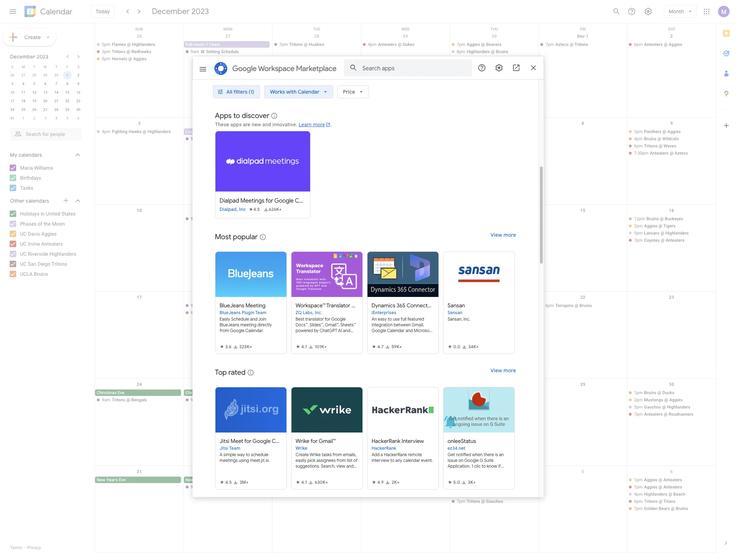 Task type: vqa. For each thing, say whether or not it's contained in the screenshot.
the 28, today element
no



Task type: describe. For each thing, give the bounding box(es) containing it.
7pm highlanders @ anteaters
[[457, 398, 515, 403]]

0 horizontal spatial 2023
[[37, 53, 48, 60]]

2 schedule from the top
[[221, 136, 239, 141]]

last for 9am
[[186, 129, 194, 134]]

new year's day
[[186, 478, 215, 483]]

8 inside 'row group'
[[66, 82, 68, 86]]

11 element
[[19, 88, 28, 97]]

bruins inside other calendars list
[[34, 271, 48, 277]]

january 6 element
[[74, 114, 83, 123]]

uc irvine anteaters
[[20, 241, 63, 247]]

4pm for 4pm fighting hawks @ highlanders
[[102, 129, 111, 134]]

28 element
[[52, 106, 61, 114]]

january 2 element
[[30, 114, 39, 123]]

6pm for 6pm cardinal @ bruins
[[368, 485, 377, 490]]

new for new year's day
[[186, 478, 194, 483]]

united
[[46, 211, 60, 217]]

21 element
[[52, 97, 61, 106]]

new moon 3:32pm button
[[273, 216, 359, 222]]

waves
[[664, 144, 677, 149]]

6 schedule from the top
[[221, 485, 239, 490]]

23 inside 'row group'
[[76, 99, 81, 103]]

cell containing full moon 1:16am
[[184, 41, 273, 63]]

new for new moon 3:32pm
[[275, 216, 283, 221]]

1 vertical spatial december 2023
[[10, 53, 48, 60]]

1 horizontal spatial 2023
[[192, 6, 209, 17]]

new year's eve button
[[95, 477, 181, 484]]

1 vertical spatial titans
[[664, 499, 676, 504]]

5pm for 5pm gauchos @ highlanders
[[635, 405, 643, 410]]

6pm for 6pm gauchos @ aggies
[[457, 391, 466, 396]]

3pm tritons @ redhawks
[[102, 49, 151, 54]]

first
[[275, 303, 283, 308]]

1 horizontal spatial 4
[[55, 116, 57, 120]]

1 8pm highlanders @ bruins from the top
[[457, 49, 509, 54]]

3 setting schedule from the top
[[206, 216, 239, 221]]

@ inside button
[[492, 405, 495, 410]]

tasks
[[20, 185, 33, 191]]

dec 1
[[578, 34, 589, 39]]

2pm aggies @ tigers
[[635, 223, 676, 229]]

7pm tritons @ gauchos
[[457, 499, 504, 504]]

11 inside december 2023 "grid"
[[21, 90, 25, 94]]

uc davis aggies
[[20, 231, 57, 237]]

mon
[[224, 27, 233, 32]]

17 element
[[8, 97, 17, 106]]

2 horizontal spatial 6
[[671, 470, 674, 475]]

2pm mustangs @ aggies
[[635, 398, 683, 403]]

13 element
[[41, 88, 50, 97]]

19 element
[[30, 97, 39, 106]]

2 setting schedule from the top
[[206, 136, 239, 141]]

1 horizontal spatial aztecs
[[675, 151, 689, 156]]

beavers for 7pm bruins @ beavers
[[486, 419, 501, 424]]

5pm hornets @ aggies
[[102, 56, 147, 61]]

terrapins
[[556, 303, 574, 308]]

fighting
[[112, 129, 128, 134]]

2pm for 2pm tritons @ golden bears
[[368, 303, 377, 308]]

0 horizontal spatial bears
[[413, 303, 424, 308]]

my
[[10, 152, 17, 158]]

30 up ducks
[[670, 382, 675, 387]]

highlanders inside other calendars list
[[49, 251, 76, 257]]

january 3 element
[[41, 114, 50, 123]]

10 inside december 2023 "grid"
[[10, 90, 14, 94]]

6pm terrapins @ bruins
[[546, 303, 593, 308]]

last quarter 9:49pm
[[186, 129, 225, 134]]

4 for sun
[[227, 121, 230, 126]]

14 element
[[52, 88, 61, 97]]

18 inside 'row group'
[[21, 99, 25, 103]]

2 roadrunners from the left
[[670, 412, 694, 417]]

christmas eve button
[[95, 390, 181, 396]]

17 inside grid
[[137, 295, 142, 300]]

6pm button
[[450, 310, 536, 316]]

1 vertical spatial 24
[[137, 382, 142, 387]]

aggies inside other calendars list
[[41, 231, 57, 237]]

fri
[[581, 27, 587, 32]]

2 8pm from the top
[[457, 56, 466, 61]]

cell containing last quarter 9:49pm
[[184, 128, 273, 157]]

privacy
[[27, 546, 41, 551]]

6 setting from the top
[[206, 485, 220, 490]]

uc for uc davis aggies
[[20, 231, 27, 237]]

28 down tue
[[315, 34, 320, 39]]

1 vertical spatial 20
[[403, 295, 408, 300]]

christmas eve
[[97, 391, 125, 396]]

1 horizontal spatial 6
[[77, 116, 79, 120]]

cell containing last quarter 7:30pm
[[362, 477, 450, 513]]

full for full moon 1:16am
[[186, 42, 193, 47]]

25 inside grid
[[226, 382, 231, 387]]

0 vertical spatial 7:30pm
[[635, 151, 649, 156]]

4 schedule from the top
[[221, 303, 239, 308]]

2 setting from the top
[[206, 136, 220, 141]]

7pm aztecs @ tritons
[[546, 42, 589, 47]]

cell containing christmas eve
[[95, 390, 184, 426]]

15 element
[[63, 88, 72, 97]]

williams
[[34, 165, 53, 171]]

18 element
[[19, 97, 28, 106]]

maria
[[20, 165, 33, 171]]

quarter for cardinal @ bruins
[[373, 478, 387, 483]]

terms – privacy
[[10, 546, 41, 551]]

0 vertical spatial eve
[[118, 391, 125, 396]]

1pm for 2pm mustangs @ aggies
[[635, 391, 643, 396]]

holidays
[[20, 211, 39, 217]]

1 vertical spatial 23
[[670, 295, 675, 300]]

january 1 element
[[19, 114, 28, 123]]

ducks
[[663, 391, 675, 396]]

year's for day
[[195, 478, 207, 483]]

full moon 4:33pm button
[[273, 390, 359, 396]]

tue
[[313, 27, 321, 32]]

1 vertical spatial 11
[[226, 208, 231, 213]]

3pm
[[102, 49, 111, 54]]

2 8pm highlanders @ bruins from the top
[[457, 56, 509, 61]]

1 vertical spatial 16
[[670, 208, 675, 213]]

30 element
[[74, 106, 83, 114]]

1 vertical spatial golden
[[645, 506, 658, 512]]

27 element
[[41, 106, 50, 114]]

5 setting from the top
[[206, 398, 220, 403]]

7:30pm inside button
[[388, 478, 403, 483]]

thu
[[491, 27, 499, 32]]

0 vertical spatial december 2023
[[152, 6, 209, 17]]

in
[[41, 211, 45, 217]]

birthdays
[[20, 175, 41, 181]]

9 inside 'row group'
[[77, 82, 79, 86]]

0 horizontal spatial 1
[[22, 116, 24, 120]]

the
[[44, 221, 51, 227]]

26 down sun
[[137, 34, 142, 39]]

bengals
[[131, 398, 147, 403]]

year's for eve
[[107, 478, 118, 483]]

3 for december 2023
[[11, 82, 13, 86]]

0 vertical spatial 6
[[44, 82, 46, 86]]

wildcats
[[663, 136, 680, 141]]

3 schedule from the top
[[221, 216, 239, 221]]

m
[[22, 65, 25, 69]]

3 for sun
[[138, 121, 141, 126]]

4pm for 4pm anteaters @ dukes
[[368, 42, 377, 47]]

full moon 1:16am button
[[184, 41, 270, 48]]

0 vertical spatial aztecs
[[556, 42, 569, 47]]

1 vertical spatial bears
[[660, 506, 671, 512]]

–
[[23, 546, 26, 551]]

1 horizontal spatial 19
[[315, 295, 320, 300]]

full moon 4:33pm
[[275, 391, 309, 396]]

bruins up mustangs
[[645, 391, 657, 396]]

28 up '6pm gauchos @ aggies'
[[492, 382, 497, 387]]

0 vertical spatial day
[[207, 391, 214, 396]]

w
[[44, 65, 47, 69]]

diego
[[38, 261, 50, 267]]

uc for uc irvine anteaters
[[20, 241, 27, 247]]

21
[[54, 99, 58, 103]]

davis
[[28, 231, 40, 237]]

26 element
[[30, 106, 39, 114]]

1 vertical spatial 22
[[581, 295, 586, 300]]

2pm tritons @ golden bears
[[368, 303, 424, 308]]

7pm anteaters @ roadrunners
[[635, 412, 694, 417]]

4pm fighting hawks @ highlanders
[[102, 129, 171, 134]]

2pm for 2pm flames @ highlanders
[[102, 42, 111, 47]]

uc for uc san diego tritons
[[20, 261, 27, 267]]

main drawer image
[[9, 7, 17, 16]]

buckeyes
[[666, 216, 684, 221]]

hawks
[[129, 129, 142, 134]]

7pm coyotes @ anteaters
[[635, 238, 685, 243]]

6pm for 6pm anteaters @ lobos
[[368, 311, 377, 316]]

holidays in united states
[[20, 211, 76, 217]]

calendars for other calendars
[[26, 198, 49, 204]]

highlanders @ anteaters button
[[450, 404, 536, 411]]

4:33pm
[[295, 391, 309, 396]]

6pm for 6pm terrapins @ bruins
[[546, 303, 555, 308]]

7pm aggies @ beavers
[[457, 42, 502, 47]]

christmas for setting schedule
[[186, 391, 206, 396]]

ucla bruins
[[20, 271, 48, 277]]

december 2023 grid
[[7, 62, 84, 123]]

moon for 4:33pm
[[282, 391, 294, 396]]

7
[[55, 82, 57, 86]]

irvine
[[28, 241, 40, 247]]

highlanders @ anteaters
[[467, 405, 515, 410]]

4pm bruins @ wildcats
[[635, 136, 680, 141]]

cell containing first quarter 10:39am
[[273, 303, 362, 324]]

12
[[32, 90, 36, 94]]

1 s from the left
[[11, 65, 13, 69]]

1 vertical spatial 18
[[226, 295, 231, 300]]

other calendars list
[[1, 208, 89, 280]]

0 horizontal spatial tigers
[[290, 129, 302, 134]]

28 inside 28 element
[[54, 108, 58, 112]]

5 schedule from the top
[[221, 398, 239, 403]]

1 7pm aggies @ highlanders from the top
[[457, 478, 510, 483]]

dukes
[[403, 42, 415, 47]]

november 29 element
[[41, 71, 50, 80]]

christmas day button
[[184, 390, 270, 396]]

1 horizontal spatial 10
[[137, 208, 142, 213]]

1 vertical spatial day
[[208, 478, 215, 483]]

privacy link
[[27, 546, 41, 551]]

uc san diego tritons
[[20, 261, 67, 267]]

9:49pm
[[210, 129, 225, 134]]

1 horizontal spatial tigers
[[664, 223, 676, 229]]

1 vertical spatial 31
[[137, 470, 142, 475]]

bruins right terrapins
[[580, 303, 593, 308]]

25 inside 'row group'
[[21, 108, 25, 112]]

bruins down 7pm aggies @ beavers
[[496, 56, 509, 61]]

1 vertical spatial 3
[[44, 116, 46, 120]]

26 up full moon 4:33pm button
[[315, 382, 320, 387]]

25 element
[[19, 106, 28, 114]]

terms
[[10, 546, 22, 551]]

1 schedule from the top
[[221, 49, 239, 54]]

moon for 3:32pm
[[284, 216, 295, 221]]

cell containing 9am
[[184, 303, 273, 324]]

27 inside "element"
[[21, 73, 25, 77]]

20 inside 'row group'
[[43, 99, 47, 103]]

0 vertical spatial 1
[[587, 34, 589, 39]]

november 30 element
[[52, 71, 61, 80]]

full for full moon 4:33pm
[[275, 391, 281, 396]]

1 setting from the top
[[206, 49, 220, 54]]

quarter for grizzlies @ aggies
[[284, 303, 298, 308]]

first quarter 10:39am button
[[273, 303, 359, 309]]

1 vertical spatial 9
[[671, 121, 674, 126]]



Task type: locate. For each thing, give the bounding box(es) containing it.
4pm for 4pm highlanders @ beach
[[635, 492, 643, 497]]

full
[[186, 42, 193, 47], [275, 391, 281, 396]]

2 vertical spatial gauchos
[[487, 499, 504, 504]]

last left 9:49pm
[[186, 129, 194, 134]]

bears up lobos in the right bottom of the page
[[413, 303, 424, 308]]

1 horizontal spatial 11
[[226, 208, 231, 213]]

last for 6pm
[[363, 478, 372, 483]]

december 2023
[[152, 6, 209, 17], [10, 53, 48, 60]]

uc left irvine
[[20, 241, 27, 247]]

christmas day
[[186, 391, 214, 396]]

6pm for 6pm tigers @ tritons
[[280, 129, 288, 134]]

mustangs
[[645, 398, 664, 403]]

1 vertical spatial 10
[[137, 208, 142, 213]]

titans up "7pm golden bears @ bruins"
[[664, 499, 676, 504]]

0 horizontal spatial december
[[10, 53, 35, 60]]

year's
[[107, 478, 118, 483], [195, 478, 207, 483]]

16 up buckeyes
[[670, 208, 675, 213]]

19 down 12 element
[[32, 99, 36, 103]]

5pm gauchos @ highlanders
[[635, 405, 691, 410]]

grid containing 26
[[95, 23, 717, 553]]

0 horizontal spatial full
[[186, 42, 193, 47]]

schedule
[[221, 49, 239, 54], [221, 136, 239, 141], [221, 216, 239, 221], [221, 303, 239, 308], [221, 398, 239, 403], [221, 485, 239, 490]]

quarter up grizzlies
[[284, 303, 298, 308]]

bruins down beach
[[677, 506, 689, 512]]

28 left november 29 element at the top left of page
[[32, 73, 36, 77]]

1 horizontal spatial roadrunners
[[670, 412, 694, 417]]

moon left 3:32pm
[[284, 216, 295, 221]]

1 vertical spatial 7pm aggies @ highlanders
[[457, 492, 510, 497]]

full left 1:16am
[[186, 42, 193, 47]]

tritons inside other calendars list
[[52, 261, 67, 267]]

maria williams
[[20, 165, 53, 171]]

last up 6pm cardinal @ bruins
[[363, 478, 372, 483]]

beavers for 7pm aggies @ beavers
[[487, 42, 502, 47]]

cell containing 5pm
[[450, 303, 539, 324]]

aggies
[[467, 42, 481, 47], [670, 42, 683, 47], [133, 56, 147, 61], [668, 129, 682, 134], [645, 223, 658, 229], [41, 231, 57, 237], [312, 311, 326, 316], [490, 391, 504, 396], [670, 398, 683, 403], [467, 478, 481, 483], [645, 478, 658, 483], [645, 485, 658, 490], [467, 492, 481, 497]]

1 vertical spatial 6
[[77, 116, 79, 120]]

26
[[137, 34, 142, 39], [10, 73, 14, 77], [32, 108, 36, 112], [315, 382, 320, 387]]

1 vertical spatial hornets
[[220, 311, 236, 316]]

christmas for tritons @ bengals
[[97, 391, 117, 396]]

0 vertical spatial 1pm aggies @ anteaters
[[635, 478, 683, 483]]

2
[[671, 34, 674, 39], [77, 73, 79, 77], [33, 116, 35, 120], [316, 470, 318, 475]]

1 horizontal spatial 31
[[137, 470, 142, 475]]

row containing s
[[7, 62, 84, 71]]

2 s from the left
[[77, 65, 80, 69]]

12 element
[[30, 88, 39, 97]]

6 up 4pm highlanders @ beach
[[671, 470, 674, 475]]

roadrunners up 7pm bruins @ beavers
[[467, 412, 492, 417]]

t up november 28 element
[[33, 65, 35, 69]]

january 4 element
[[52, 114, 61, 123]]

calendars up maria
[[19, 152, 42, 158]]

16 up 23 element
[[76, 90, 81, 94]]

0 vertical spatial december
[[152, 6, 190, 17]]

0 horizontal spatial s
[[11, 65, 13, 69]]

28 inside november 28 element
[[32, 73, 36, 77]]

22 element
[[63, 97, 72, 106]]

dec
[[578, 34, 586, 39]]

9 up 16 element
[[77, 82, 79, 86]]

gauchos up 7pm highlanders @ anteaters at the right of the page
[[467, 391, 484, 396]]

1 t from the left
[[33, 65, 35, 69]]

6pm grizzlies @ aggies
[[280, 311, 326, 316]]

30 inside 'element'
[[54, 73, 58, 77]]

24 down 17 element
[[10, 108, 14, 112]]

1 vertical spatial aztecs
[[675, 151, 689, 156]]

highlanders inside button
[[467, 405, 491, 410]]

7pm aggies @ highlanders down "7pm titans @ anteaters"
[[457, 492, 510, 497]]

0 horizontal spatial last
[[186, 129, 194, 134]]

1pm aggies @ anteaters
[[635, 478, 683, 483], [635, 485, 683, 490]]

0 vertical spatial 19
[[32, 99, 36, 103]]

1 horizontal spatial bears
[[660, 506, 671, 512]]

24
[[10, 108, 14, 112], [137, 382, 142, 387]]

1 horizontal spatial hornets
[[220, 311, 236, 316]]

full left 4:33pm
[[275, 391, 281, 396]]

first quarter 10:39am
[[275, 303, 316, 308]]

1 vertical spatial 1
[[66, 73, 68, 77]]

1 horizontal spatial 18
[[226, 295, 231, 300]]

1 horizontal spatial 8
[[582, 121, 585, 126]]

quarter left 9:49pm
[[195, 129, 209, 134]]

4 for december 2023
[[22, 82, 24, 86]]

tab list
[[717, 23, 737, 533]]

bruins down uc san diego tritons
[[34, 271, 48, 277]]

1 setting schedule from the top
[[206, 49, 239, 54]]

moon left 1:16am
[[194, 42, 205, 47]]

2pm
[[102, 42, 111, 47], [635, 129, 643, 134], [635, 223, 643, 229], [368, 303, 377, 308], [635, 398, 643, 403]]

4pm anteaters @ dukes
[[368, 42, 415, 47]]

gauchos down mustangs
[[645, 405, 662, 410]]

18 up 6pm tritons @ hornets
[[226, 295, 231, 300]]

5pm down 3pm
[[102, 56, 111, 61]]

0 vertical spatial gauchos
[[467, 391, 484, 396]]

28
[[315, 34, 320, 39], [32, 73, 36, 77], [54, 108, 58, 112], [492, 382, 497, 387]]

quarter inside button
[[284, 303, 298, 308]]

moon inside full moon 1:16am button
[[194, 42, 205, 47]]

24 up the christmas eve button
[[137, 382, 142, 387]]

7:30pm down 6pm tritons @ waves
[[635, 151, 649, 156]]

uc for uc riverside highlanders
[[20, 251, 27, 257]]

6pm for 6pm tritons @ waves
[[635, 144, 643, 149]]

2pm down 12pm
[[635, 223, 643, 229]]

1 horizontal spatial quarter
[[284, 303, 298, 308]]

0 horizontal spatial hornets
[[112, 56, 127, 61]]

0 horizontal spatial 24
[[10, 108, 14, 112]]

6pm tigers @ tritons
[[280, 129, 321, 134]]

1 vertical spatial moon
[[284, 216, 295, 221]]

31 down 24 element
[[10, 116, 14, 120]]

25 up christmas day button
[[226, 382, 231, 387]]

highlanders
[[132, 42, 155, 47], [467, 49, 491, 54], [467, 56, 491, 61], [148, 129, 171, 134], [666, 231, 689, 236], [49, 251, 76, 257], [467, 398, 491, 403], [467, 405, 491, 410], [668, 405, 691, 410], [487, 478, 510, 483], [487, 492, 510, 497], [645, 492, 668, 497]]

7:30pm
[[635, 151, 649, 156], [388, 478, 403, 483]]

5pm up the "6pm" button at the right bottom
[[457, 303, 466, 308]]

30 down 23 element
[[76, 108, 81, 112]]

bruins down panthers
[[645, 136, 657, 141]]

2023 up w
[[37, 53, 48, 60]]

0 horizontal spatial golden
[[398, 303, 412, 308]]

moon
[[194, 42, 205, 47], [284, 216, 295, 221], [282, 391, 294, 396]]

6pm for 6pm grizzlies @ aggies
[[280, 311, 288, 316]]

wed
[[402, 27, 410, 32]]

uc left san
[[20, 261, 27, 267]]

1pm up the 6pm tritons @ titans
[[635, 485, 643, 490]]

31 element
[[8, 114, 17, 123]]

0 vertical spatial 8pm
[[457, 49, 466, 54]]

row
[[95, 23, 717, 32], [95, 31, 717, 118], [7, 62, 84, 71], [7, 71, 84, 80], [7, 80, 84, 88], [7, 88, 84, 97], [7, 97, 84, 106], [7, 106, 84, 114], [7, 114, 84, 123], [95, 118, 717, 205], [95, 205, 717, 292], [95, 292, 717, 379], [95, 379, 717, 466], [95, 466, 717, 553]]

5 setting schedule from the top
[[206, 398, 239, 403]]

6pm anteaters @ aggies
[[635, 42, 683, 47]]

full moon 1:16am
[[186, 42, 220, 47]]

year's inside new year's day button
[[195, 478, 207, 483]]

1 vertical spatial full
[[275, 391, 281, 396]]

quarter up the 'cardinal'
[[373, 478, 387, 483]]

0 horizontal spatial 8
[[66, 82, 68, 86]]

25 down 18 element
[[21, 108, 25, 112]]

golden
[[398, 303, 412, 308], [645, 506, 658, 512]]

2 horizontal spatial quarter
[[373, 478, 387, 483]]

cell containing 6pm
[[450, 390, 539, 426]]

0 horizontal spatial december 2023
[[10, 53, 48, 60]]

2023 up the full moon 1:16am
[[192, 6, 209, 17]]

gauchos for gauchos @ aggies
[[467, 391, 484, 396]]

20 down 13 element
[[43, 99, 47, 103]]

2 vertical spatial 6
[[671, 470, 674, 475]]

6
[[44, 82, 46, 86], [77, 116, 79, 120], [671, 470, 674, 475]]

beavers down 7pm roadrunners @ tritons
[[486, 419, 501, 424]]

1 christmas from the left
[[97, 391, 117, 396]]

15 inside 'row group'
[[65, 90, 69, 94]]

1 1pm from the top
[[635, 391, 643, 396]]

gauchos down "7pm titans @ anteaters"
[[487, 499, 504, 504]]

20 up 2pm tritons @ golden bears
[[403, 295, 408, 300]]

16 inside december 2023 "grid"
[[76, 90, 81, 94]]

7pm roadrunners @ tritons
[[457, 412, 511, 417]]

0 horizontal spatial 11
[[21, 90, 25, 94]]

my calendars
[[10, 152, 42, 158]]

0 vertical spatial golden
[[398, 303, 412, 308]]

5pm for 5pm
[[457, 303, 466, 308]]

1pm up 4pm highlanders @ beach
[[635, 478, 643, 483]]

anteaters
[[378, 42, 397, 47], [645, 42, 664, 47], [651, 151, 669, 156], [667, 238, 685, 243], [41, 241, 63, 247], [378, 311, 397, 316], [496, 398, 515, 403], [496, 405, 515, 410], [645, 412, 664, 417], [664, 478, 683, 483], [485, 485, 504, 490], [664, 485, 683, 490]]

20 element
[[41, 97, 50, 106]]

uc riverside highlanders
[[20, 251, 76, 257]]

bears down the 6pm tritons @ titans
[[660, 506, 671, 512]]

0 horizontal spatial 6
[[44, 82, 46, 86]]

7pm bruins @ beavers
[[457, 419, 501, 424]]

1pm up 2pm mustangs @ aggies
[[635, 391, 643, 396]]

1 roadrunners from the left
[[467, 412, 492, 417]]

1 down f
[[66, 73, 68, 77]]

s up november 26 element
[[11, 65, 13, 69]]

new for new year's eve
[[97, 478, 105, 483]]

0 vertical spatial 11
[[21, 90, 25, 94]]

0 horizontal spatial 7:30pm
[[388, 478, 403, 483]]

roadrunners down '5pm gauchos @ highlanders'
[[670, 412, 694, 417]]

2pm for 2pm mustangs @ aggies
[[635, 398, 643, 403]]

4 setting from the top
[[206, 303, 220, 308]]

3 setting from the top
[[206, 216, 220, 221]]

6pm for 6pm
[[457, 311, 466, 316]]

coyotes
[[645, 238, 661, 243]]

7pm matadors @ bruins
[[280, 318, 326, 323]]

1 vertical spatial tigers
[[664, 223, 676, 229]]

1 vertical spatial 4
[[55, 116, 57, 120]]

moon for 1:16am
[[194, 42, 205, 47]]

1 inside cell
[[66, 73, 68, 77]]

0 vertical spatial 22
[[65, 99, 69, 103]]

7pm aggies @ highlanders
[[457, 478, 510, 483], [457, 492, 510, 497]]

1 horizontal spatial 17
[[137, 295, 142, 300]]

last quarter 7:30pm
[[363, 478, 403, 483]]

6pm for 6pm tritons @ hornets
[[191, 311, 199, 316]]

anteaters inside other calendars list
[[41, 241, 63, 247]]

6pm for 6pm anteaters @ aggies
[[635, 42, 643, 47]]

setting schedule
[[206, 49, 239, 54], [206, 136, 239, 141], [206, 216, 239, 221], [206, 303, 239, 308], [206, 398, 239, 403], [206, 485, 239, 490]]

6pm inside button
[[457, 311, 466, 316]]

30 down thu
[[492, 34, 497, 39]]

16 element
[[74, 88, 83, 97]]

29 element
[[63, 106, 72, 114]]

bruins up 2pm aggies @ tigers
[[647, 216, 660, 221]]

my calendars button
[[1, 149, 89, 161]]

1 horizontal spatial year's
[[195, 478, 207, 483]]

november 26 element
[[8, 71, 17, 80]]

0 horizontal spatial t
[[33, 65, 35, 69]]

6pm gauchos @ aggies
[[457, 391, 504, 396]]

terms link
[[10, 546, 22, 551]]

today
[[96, 8, 110, 15]]

0 horizontal spatial 4
[[22, 82, 24, 86]]

5
[[33, 82, 35, 86], [66, 116, 68, 120], [316, 121, 318, 126], [582, 470, 585, 475]]

4pm for 4pm bruins @ wildcats
[[635, 136, 643, 141]]

3
[[11, 82, 13, 86], [44, 116, 46, 120], [138, 121, 141, 126]]

0 vertical spatial 4
[[22, 82, 24, 86]]

17 inside 'row group'
[[10, 99, 14, 103]]

19 up first quarter 10:39am button
[[315, 295, 320, 300]]

7pm aggies @ highlanders up "7pm titans @ anteaters"
[[457, 478, 510, 483]]

december
[[152, 6, 190, 17], [10, 53, 35, 60]]

new
[[275, 216, 283, 221], [97, 478, 105, 483], [186, 478, 194, 483]]

6pm anteaters @ lobos
[[368, 311, 415, 316]]

gauchos for gauchos @ highlanders
[[645, 405, 662, 410]]

1 horizontal spatial s
[[77, 65, 80, 69]]

7pm titans @ anteaters
[[457, 485, 504, 490]]

1 vertical spatial eve
[[119, 478, 126, 483]]

riverside
[[28, 251, 48, 257]]

4 down 28 element
[[55, 116, 57, 120]]

0 vertical spatial 24
[[10, 108, 14, 112]]

27
[[226, 34, 231, 39], [21, 73, 25, 77], [43, 108, 47, 112], [403, 382, 408, 387]]

uc left davis
[[20, 231, 27, 237]]

row containing sun
[[95, 23, 717, 32]]

8pm highlanders @ bruins
[[457, 49, 509, 54], [457, 56, 509, 61]]

2 uc from the top
[[20, 241, 27, 247]]

None search field
[[0, 125, 89, 141]]

4 setting schedule from the top
[[206, 303, 239, 308]]

6 down november 29 element at the top left of page
[[44, 82, 46, 86]]

gauchos
[[467, 391, 484, 396], [645, 405, 662, 410], [487, 499, 504, 504]]

1 horizontal spatial t
[[55, 65, 58, 69]]

uc left riverside
[[20, 251, 27, 257]]

uc
[[20, 231, 27, 237], [20, 241, 27, 247], [20, 251, 27, 257], [20, 261, 27, 267]]

22 down 15 element
[[65, 99, 69, 103]]

1 horizontal spatial december
[[152, 6, 190, 17]]

2pm up 6pm anteaters @ lobos
[[368, 303, 377, 308]]

6pm tritons @ hornets
[[191, 311, 236, 316]]

1 vertical spatial december
[[10, 53, 35, 60]]

0 vertical spatial last
[[186, 129, 194, 134]]

titans up 7pm tritons @ gauchos
[[467, 485, 479, 490]]

3 up the 4pm fighting hawks @ highlanders
[[138, 121, 141, 126]]

30 up the 7
[[54, 73, 58, 77]]

2 1pm from the top
[[635, 478, 643, 483]]

0 vertical spatial 31
[[10, 116, 14, 120]]

0 vertical spatial calendars
[[19, 152, 42, 158]]

0 horizontal spatial 3
[[11, 82, 13, 86]]

sun
[[135, 27, 143, 32]]

10:39am
[[299, 303, 316, 308]]

moon inside new moon 3:32pm button
[[284, 216, 295, 221]]

bruins down 'last quarter 7:30pm' button
[[400, 485, 413, 490]]

calendars up in
[[26, 198, 49, 204]]

0 horizontal spatial 15
[[65, 90, 69, 94]]

cell containing new year's day
[[184, 477, 273, 513]]

1 year's from the left
[[107, 478, 118, 483]]

1:16am
[[206, 42, 220, 47]]

4pm
[[368, 42, 377, 47], [102, 129, 111, 134], [635, 136, 643, 141], [635, 492, 643, 497]]

2023
[[192, 6, 209, 17], [37, 53, 48, 60]]

new year's eve
[[97, 478, 126, 483]]

last quarter 9:49pm button
[[184, 128, 270, 135]]

1 8pm from the top
[[457, 49, 466, 54]]

0 vertical spatial full
[[186, 42, 193, 47]]

golden up lobos in the right bottom of the page
[[398, 303, 412, 308]]

golden down the 6pm tritons @ titans
[[645, 506, 658, 512]]

2 vertical spatial 3
[[138, 121, 141, 126]]

2pm for 2pm aggies @ tigers
[[635, 223, 643, 229]]

anteaters inside button
[[496, 405, 515, 410]]

cell containing 12pm
[[628, 216, 717, 244]]

0 vertical spatial bears
[[413, 303, 424, 308]]

moon inside full moon 4:33pm button
[[282, 391, 294, 396]]

1 1pm aggies @ anteaters from the top
[[635, 478, 683, 483]]

phases of the moon
[[20, 221, 65, 227]]

january 5 element
[[63, 114, 72, 123]]

6 down 30 element
[[77, 116, 79, 120]]

0 vertical spatial 8
[[66, 82, 68, 86]]

t up "november 30" 'element' on the left
[[55, 65, 58, 69]]

3 down november 26 element
[[11, 82, 13, 86]]

5pm down 2pm mustangs @ aggies
[[635, 405, 643, 410]]

0 vertical spatial 1pm
[[635, 391, 643, 396]]

calendar heading
[[39, 7, 72, 17]]

aztecs
[[556, 42, 569, 47], [675, 151, 689, 156]]

0 vertical spatial beavers
[[487, 42, 502, 47]]

cell containing christmas day
[[184, 390, 273, 426]]

22 inside 'row group'
[[65, 99, 69, 103]]

5pm for 5pm hornets @ aggies
[[102, 56, 111, 61]]

year's inside new year's eve button
[[107, 478, 118, 483]]

grizzlies
[[290, 311, 306, 316]]

calendars for my calendars
[[19, 152, 42, 158]]

1 vertical spatial gauchos
[[645, 405, 662, 410]]

quarter
[[195, 129, 209, 134], [284, 303, 298, 308], [373, 478, 387, 483]]

6pm tritons @ titans
[[635, 499, 676, 504]]

1 vertical spatial 19
[[315, 295, 320, 300]]

3 uc from the top
[[20, 251, 27, 257]]

bruins down thu
[[496, 49, 509, 54]]

1 right dec
[[587, 34, 589, 39]]

10 element
[[8, 88, 17, 97]]

0 horizontal spatial titans
[[467, 485, 479, 490]]

31 inside december 2023 "grid"
[[10, 116, 14, 120]]

31 up new year's eve button
[[137, 470, 142, 475]]

5pm inside button
[[457, 303, 466, 308]]

1 vertical spatial beavers
[[486, 419, 501, 424]]

0 horizontal spatial 10
[[10, 90, 14, 94]]

4 up last quarter 9:49pm button
[[227, 121, 230, 126]]

1 vertical spatial 8pm highlanders @ bruins
[[457, 56, 509, 61]]

november 28 element
[[30, 71, 39, 80]]

roadrunners
[[467, 412, 492, 417], [670, 412, 694, 417]]

huskies
[[309, 42, 325, 47]]

bruins down 7pm roadrunners @ tritons
[[467, 419, 480, 424]]

1 vertical spatial calendars
[[26, 198, 49, 204]]

6pm for 6pm tritons @ titans
[[635, 499, 643, 504]]

0 horizontal spatial 20
[[43, 99, 47, 103]]

row group containing 26
[[7, 71, 84, 123]]

23 element
[[74, 97, 83, 106]]

1 horizontal spatial 1
[[66, 73, 68, 77]]

s right f
[[77, 65, 80, 69]]

1 horizontal spatial last
[[363, 478, 372, 483]]

2pm flames @ highlanders
[[102, 42, 155, 47]]

3 down 27 element
[[44, 116, 46, 120]]

0 vertical spatial 8pm highlanders @ bruins
[[457, 49, 509, 54]]

22 up 6pm terrapins @ bruins
[[581, 295, 586, 300]]

13
[[43, 90, 47, 94]]

5pm left lancers
[[635, 231, 643, 236]]

1 horizontal spatial 20
[[403, 295, 408, 300]]

6 setting schedule from the top
[[206, 485, 239, 490]]

26 left november 27 "element"
[[10, 73, 14, 77]]

0 vertical spatial 7pm aggies @ highlanders
[[457, 478, 510, 483]]

1 uc from the top
[[20, 231, 27, 237]]

2pm left panthers
[[635, 129, 643, 134]]

panthers
[[645, 129, 662, 134]]

4 down november 27 "element"
[[22, 82, 24, 86]]

of
[[38, 221, 42, 227]]

24 element
[[8, 106, 17, 114]]

16
[[76, 90, 81, 94], [670, 208, 675, 213]]

bruins
[[496, 49, 509, 54], [496, 56, 509, 61], [645, 136, 657, 141], [647, 216, 660, 221], [34, 271, 48, 277], [580, 303, 593, 308], [314, 318, 326, 323], [645, 391, 657, 396], [467, 419, 480, 424], [400, 485, 413, 490], [677, 506, 689, 512]]

0 horizontal spatial year's
[[107, 478, 118, 483]]

1 vertical spatial 15
[[581, 208, 586, 213]]

2pm for 2pm panthers @ aggies
[[635, 129, 643, 134]]

5pm for 5pm lancers @ highlanders
[[635, 231, 643, 236]]

2pm up 3pm
[[102, 42, 111, 47]]

5 inside 'element'
[[66, 116, 68, 120]]

tigers
[[290, 129, 302, 134], [664, 223, 676, 229]]

quarter for setting schedule
[[195, 129, 209, 134]]

7:30pm up 6pm cardinal @ bruins
[[388, 478, 403, 483]]

19 inside 'row group'
[[32, 99, 36, 103]]

0 horizontal spatial 17
[[10, 99, 14, 103]]

28 down 21 'element'
[[54, 108, 58, 112]]

0 horizontal spatial gauchos
[[467, 391, 484, 396]]

calendar element
[[23, 4, 72, 20]]

7pm tritons @ huskies
[[280, 42, 325, 47]]

1pm for 1pm aggies @ anteaters
[[635, 478, 643, 483]]

23
[[76, 99, 81, 103], [670, 295, 675, 300]]

0 horizontal spatial 23
[[76, 99, 81, 103]]

2 year's from the left
[[195, 478, 207, 483]]

3 1pm from the top
[[635, 485, 643, 490]]

1 vertical spatial 8
[[582, 121, 585, 126]]

grid
[[95, 23, 717, 553]]

2 t from the left
[[55, 65, 58, 69]]

2 1pm aggies @ anteaters from the top
[[635, 485, 683, 490]]

1 horizontal spatial 3
[[44, 116, 46, 120]]

4 uc from the top
[[20, 261, 27, 267]]

1 horizontal spatial 23
[[670, 295, 675, 300]]

row group
[[7, 71, 84, 123]]

my calendars list
[[1, 162, 89, 194]]

14
[[54, 90, 58, 94]]

1 horizontal spatial 9
[[671, 121, 674, 126]]

31
[[10, 116, 14, 120], [137, 470, 142, 475]]

2pm left mustangs
[[635, 398, 643, 403]]

november 27 element
[[19, 71, 28, 80]]

9 up wildcats
[[671, 121, 674, 126]]

1 horizontal spatial titans
[[664, 499, 676, 504]]

0 vertical spatial 18
[[21, 99, 25, 103]]

18 down 11 element
[[21, 99, 25, 103]]

0 horizontal spatial 22
[[65, 99, 69, 103]]

1 cell
[[62, 71, 73, 80]]

10
[[10, 90, 14, 94], [137, 208, 142, 213]]

2 horizontal spatial 3
[[138, 121, 141, 126]]

sat
[[669, 27, 676, 32]]

1 vertical spatial 17
[[137, 295, 142, 300]]

cell
[[95, 41, 184, 63], [184, 41, 273, 63], [450, 41, 539, 63], [184, 128, 273, 157], [539, 128, 628, 157], [628, 128, 717, 157], [363, 130, 366, 140], [95, 216, 184, 244], [450, 216, 539, 244], [539, 216, 628, 244], [628, 216, 717, 244], [95, 303, 184, 324], [184, 303, 273, 324], [273, 303, 362, 324], [362, 303, 450, 324], [450, 303, 539, 324], [628, 303, 717, 324], [95, 390, 184, 426], [184, 390, 273, 426], [362, 390, 450, 426], [450, 390, 539, 426], [539, 390, 628, 426], [628, 390, 717, 426], [184, 477, 273, 513], [273, 477, 362, 513], [362, 477, 450, 513], [450, 477, 539, 513], [539, 477, 628, 513], [628, 477, 717, 513]]

24 inside 'row group'
[[10, 108, 14, 112]]

26 down 19 element
[[32, 108, 36, 112]]

0 vertical spatial hornets
[[112, 56, 127, 61]]

today button
[[91, 5, 115, 18]]

bruins down first quarter 10:39am button
[[314, 318, 326, 323]]

1 horizontal spatial 16
[[670, 208, 675, 213]]

2 7pm aggies @ highlanders from the top
[[457, 492, 510, 497]]

2 christmas from the left
[[186, 391, 206, 396]]



